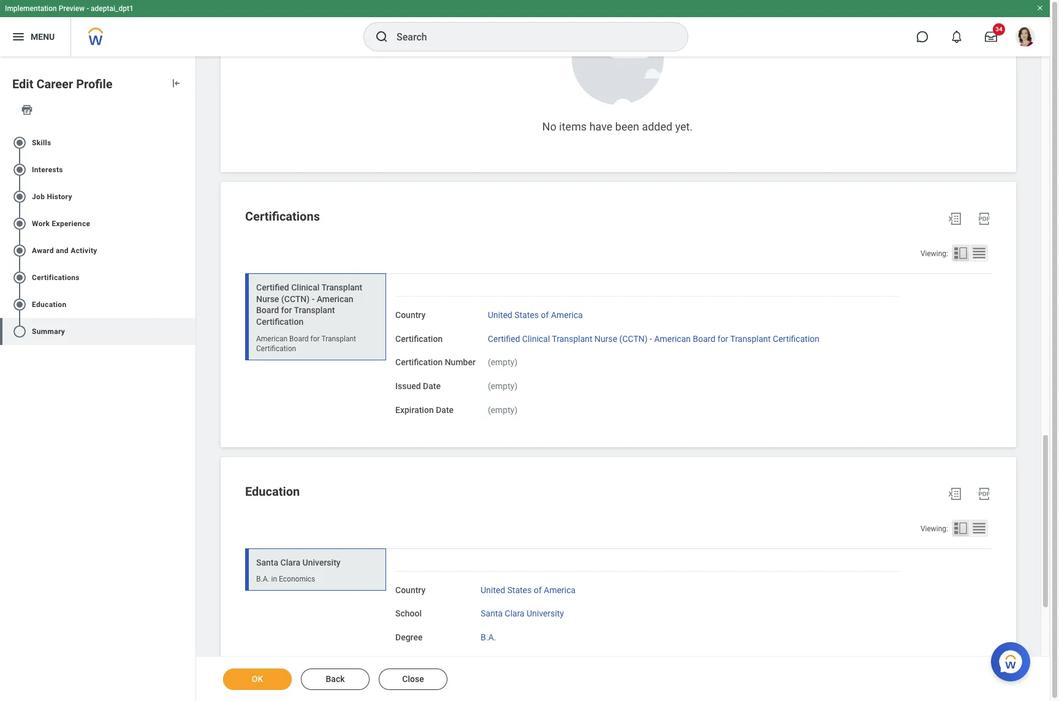 Task type: describe. For each thing, give the bounding box(es) containing it.
job history
[[32, 192, 72, 201]]

0 horizontal spatial clinical
[[291, 283, 320, 292]]

radio custom image for job
[[12, 189, 27, 204]]

country for certifications
[[396, 310, 426, 320]]

list containing skills
[[0, 124, 196, 350]]

ok button
[[223, 669, 292, 691]]

export to excel image
[[948, 487, 963, 501]]

ok
[[252, 675, 263, 684]]

view printable version (pdf) image for certifications
[[977, 211, 992, 226]]

radio custom image for award and activity
[[12, 243, 27, 258]]

back
[[326, 675, 345, 684]]

added
[[642, 120, 673, 133]]

american board for transplant certification
[[256, 335, 356, 353]]

experience
[[52, 219, 90, 228]]

0 horizontal spatial for
[[281, 306, 292, 315]]

united for education
[[481, 585, 506, 595]]

2 horizontal spatial board
[[693, 334, 716, 344]]

notifications large image
[[951, 31, 963, 43]]

0 vertical spatial clara
[[281, 558, 301, 568]]

job
[[32, 192, 45, 201]]

number
[[445, 358, 476, 367]]

no items have been added yet.
[[543, 120, 693, 133]]

(empty) for certification number
[[488, 358, 518, 367]]

career
[[36, 77, 73, 91]]

edit
[[12, 77, 33, 91]]

santa clara university link
[[481, 607, 564, 619]]

0 vertical spatial santa
[[256, 558, 278, 568]]

issued
[[396, 381, 421, 391]]

toggle to list detail view radio for education
[[952, 520, 970, 537]]

error image for experience
[[183, 216, 196, 231]]

education link
[[0, 291, 196, 318]]

menu
[[31, 32, 55, 41]]

education inside reading pane region
[[245, 484, 300, 499]]

activity
[[71, 246, 97, 255]]

united states of america link for certifications
[[488, 308, 583, 320]]

date for expiration date
[[436, 405, 454, 415]]

skills
[[32, 138, 51, 147]]

certification number
[[396, 358, 476, 367]]

certification inside american board for transplant certification
[[256, 345, 296, 353]]

viewing: option group for certifications
[[921, 244, 992, 264]]

interests link
[[0, 156, 196, 183]]

yet.
[[676, 120, 693, 133]]

0 horizontal spatial certified clinical transplant nurse (cctn) - american board for transplant certification
[[256, 283, 363, 327]]

(empty) for degree received
[[481, 657, 511, 666]]

date for issued date
[[423, 381, 441, 391]]

profile logan mcneil image
[[1016, 27, 1036, 49]]

justify image
[[11, 29, 26, 44]]

history
[[47, 192, 72, 201]]

1 vertical spatial santa clara university
[[481, 609, 564, 619]]

america for certifications
[[551, 310, 583, 320]]

1 vertical spatial (cctn)
[[620, 334, 648, 344]]

0 vertical spatial certified
[[256, 283, 289, 292]]

error image for and
[[183, 243, 196, 258]]

close environment banner image
[[1037, 4, 1044, 12]]

american inside american board for transplant certification
[[256, 335, 288, 343]]

been
[[616, 120, 640, 133]]

states for education
[[508, 585, 532, 595]]

certified clinical transplant nurse (cctn) - american board for transplant certification link
[[488, 331, 820, 344]]

united states of america link for education
[[481, 583, 576, 595]]

expiration
[[396, 405, 434, 415]]

certifications inside reading pane region
[[245, 209, 320, 224]]

expiration date
[[396, 405, 454, 415]]

received
[[425, 657, 460, 666]]

b.a. for b.a.
[[481, 633, 496, 643]]

view printable version (pdf) image for education
[[977, 487, 992, 501]]

of for education
[[534, 585, 542, 595]]

(empty) for issued date
[[488, 381, 518, 391]]

2 vertical spatial -
[[650, 334, 652, 344]]

items
[[559, 120, 587, 133]]

error image for education
[[183, 297, 196, 312]]

summary link
[[0, 318, 196, 345]]

transformation import image
[[170, 77, 182, 90]]

print image
[[21, 104, 33, 116]]

school
[[396, 609, 422, 619]]

close
[[402, 675, 424, 684]]

- inside menu banner
[[87, 4, 89, 13]]

1 horizontal spatial -
[[312, 294, 315, 304]]

radio custom image for education
[[12, 297, 27, 312]]

search image
[[375, 29, 389, 44]]

error image inside interests link
[[183, 162, 196, 177]]

1 horizontal spatial certified
[[488, 334, 520, 344]]

board inside american board for transplant certification
[[289, 335, 309, 343]]

viewing: option group for education
[[921, 520, 992, 539]]

menu banner
[[0, 0, 1050, 56]]

degree for degree received
[[396, 657, 423, 666]]

work
[[32, 219, 50, 228]]

degree for degree
[[396, 633, 423, 643]]

1 horizontal spatial santa
[[481, 609, 503, 619]]

country for education
[[396, 585, 426, 595]]

adeptai_dpt1
[[91, 4, 134, 13]]

error image for history
[[183, 189, 196, 204]]



Task type: locate. For each thing, give the bounding box(es) containing it.
board
[[256, 306, 279, 315], [693, 334, 716, 344], [289, 335, 309, 343]]

0 horizontal spatial clara
[[281, 558, 301, 568]]

0 horizontal spatial santa
[[256, 558, 278, 568]]

0 vertical spatial (cctn)
[[281, 294, 310, 304]]

for
[[281, 306, 292, 315], [718, 334, 729, 344], [311, 335, 320, 343]]

1 error image from the top
[[183, 135, 196, 150]]

0 horizontal spatial university
[[303, 558, 341, 568]]

34 button
[[978, 23, 1006, 50]]

list
[[0, 124, 196, 350]]

back button
[[301, 669, 370, 691]]

1 vertical spatial error image
[[183, 270, 196, 285]]

radio custom image inside award and activity link
[[12, 243, 27, 258]]

1 horizontal spatial education
[[245, 484, 300, 499]]

4 radio custom image from the top
[[12, 297, 27, 312]]

3 error image from the top
[[183, 297, 196, 312]]

Search Workday  search field
[[397, 23, 663, 50]]

3 error image from the top
[[183, 216, 196, 231]]

reading pane region
[[196, 0, 1050, 702]]

santa up the b.a. link
[[481, 609, 503, 619]]

education
[[32, 300, 66, 309], [245, 484, 300, 499]]

action bar region
[[201, 657, 1050, 702]]

error image for certifications
[[183, 270, 196, 285]]

1 vertical spatial clinical
[[522, 334, 550, 344]]

santa clara university up the b.a. link
[[481, 609, 564, 619]]

error image inside work experience link
[[183, 216, 196, 231]]

work experience
[[32, 219, 90, 228]]

error image inside skills 'link'
[[183, 135, 196, 150]]

radio custom image for work
[[12, 216, 27, 231]]

toggle to list detail view radio left toggle to grid view option
[[952, 520, 970, 537]]

of for certifications
[[541, 310, 549, 320]]

0 vertical spatial radio custom image
[[12, 189, 27, 204]]

santa up in
[[256, 558, 278, 568]]

2 country from the top
[[396, 585, 426, 595]]

transplant inside american board for transplant certification
[[322, 335, 356, 343]]

certifications inside certifications link
[[32, 273, 80, 282]]

certifications
[[245, 209, 320, 224], [32, 273, 80, 282]]

2 radio custom image from the top
[[12, 216, 27, 231]]

toggle to list detail view radio for certifications
[[952, 244, 970, 262]]

0 vertical spatial certifications
[[245, 209, 320, 224]]

-
[[87, 4, 89, 13], [312, 294, 315, 304], [650, 334, 652, 344]]

radio custom image for interests
[[12, 162, 27, 177]]

1 viewing: option group from the top
[[921, 244, 992, 264]]

1 vertical spatial radio custom image
[[12, 216, 27, 231]]

1 horizontal spatial board
[[289, 335, 309, 343]]

1 viewing: from the top
[[921, 249, 949, 258]]

1 vertical spatial certified
[[488, 334, 520, 344]]

university
[[303, 558, 341, 568], [527, 609, 564, 619]]

viewing: option group down export to excel image at bottom right
[[921, 520, 992, 539]]

certified
[[256, 283, 289, 292], [488, 334, 520, 344]]

education inside list
[[32, 300, 66, 309]]

menu button
[[0, 17, 71, 56]]

implementation preview -   adeptai_dpt1
[[5, 4, 134, 13]]

country up school
[[396, 585, 426, 595]]

preview
[[59, 4, 85, 13]]

states
[[515, 310, 539, 320], [508, 585, 532, 595]]

b.a. left in
[[256, 575, 270, 584]]

1 horizontal spatial nurse
[[595, 334, 618, 344]]

santa
[[256, 558, 278, 568], [481, 609, 503, 619]]

2 radio custom image from the top
[[12, 162, 27, 177]]

2 horizontal spatial -
[[650, 334, 652, 344]]

b.a. link
[[481, 630, 496, 643]]

0 vertical spatial states
[[515, 310, 539, 320]]

b.a. in economics
[[256, 575, 315, 584]]

4 error image from the top
[[183, 243, 196, 258]]

job history link
[[0, 183, 196, 210]]

error image inside job history "link"
[[183, 189, 196, 204]]

Toggle to Grid view radio
[[971, 520, 989, 537]]

edit career profile
[[12, 77, 113, 91]]

1 horizontal spatial clara
[[505, 609, 525, 619]]

close button
[[379, 669, 448, 691]]

error image inside award and activity link
[[183, 243, 196, 258]]

(empty) for expiration date
[[488, 405, 518, 415]]

0 vertical spatial of
[[541, 310, 549, 320]]

0 horizontal spatial education
[[32, 300, 66, 309]]

1 vertical spatial date
[[436, 405, 454, 415]]

have
[[590, 120, 613, 133]]

export to excel image
[[948, 211, 963, 226]]

country
[[396, 310, 426, 320], [396, 585, 426, 595]]

work experience link
[[0, 210, 196, 237]]

0 vertical spatial viewing:
[[921, 249, 949, 258]]

0 vertical spatial error image
[[183, 135, 196, 150]]

0 vertical spatial date
[[423, 381, 441, 391]]

date right expiration
[[436, 405, 454, 415]]

2 toggle to list detail view radio from the top
[[952, 520, 970, 537]]

transplant
[[322, 283, 363, 292], [294, 306, 335, 315], [552, 334, 593, 344], [731, 334, 771, 344], [322, 335, 356, 343]]

1 toggle to list detail view radio from the top
[[952, 244, 970, 262]]

santa clara university up economics
[[256, 558, 341, 568]]

inbox large image
[[985, 31, 998, 43]]

b.a.
[[256, 575, 270, 584], [481, 633, 496, 643]]

2 horizontal spatial for
[[718, 334, 729, 344]]

1 vertical spatial clara
[[505, 609, 525, 619]]

error image inside education link
[[183, 297, 196, 312]]

0 horizontal spatial certified
[[256, 283, 289, 292]]

united states of america for education
[[481, 585, 576, 595]]

(empty)
[[488, 358, 518, 367], [488, 381, 518, 391], [488, 405, 518, 415], [481, 657, 511, 666]]

certifications link
[[0, 264, 196, 291]]

error image inside certifications link
[[183, 270, 196, 285]]

0 vertical spatial toggle to list detail view radio
[[952, 244, 970, 262]]

united states of america for certifications
[[488, 310, 583, 320]]

of
[[541, 310, 549, 320], [534, 585, 542, 595]]

viewing: option group down export to excel icon
[[921, 244, 992, 264]]

radio custom image inside interests link
[[12, 162, 27, 177]]

certification
[[256, 317, 304, 327], [396, 334, 443, 344], [773, 334, 820, 344], [256, 345, 296, 353], [396, 358, 443, 367]]

viewing:
[[921, 249, 949, 258], [921, 525, 949, 533]]

1 vertical spatial certifications
[[32, 273, 80, 282]]

5 error image from the top
[[183, 324, 196, 339]]

view printable version (pdf) image right export to excel icon
[[977, 211, 992, 226]]

viewing: for certifications
[[921, 249, 949, 258]]

Toggle to Grid view radio
[[971, 244, 989, 262]]

(cctn)
[[281, 294, 310, 304], [620, 334, 648, 344]]

date right issued on the left of the page
[[423, 381, 441, 391]]

no
[[543, 120, 557, 133]]

0 horizontal spatial certifications
[[32, 273, 80, 282]]

toggle to list detail view radio left toggle to grid view radio
[[952, 244, 970, 262]]

0 vertical spatial clinical
[[291, 283, 320, 292]]

0 horizontal spatial (cctn)
[[281, 294, 310, 304]]

0 vertical spatial country
[[396, 310, 426, 320]]

and
[[56, 246, 69, 255]]

1 vertical spatial of
[[534, 585, 542, 595]]

view printable version (pdf) image
[[977, 211, 992, 226], [977, 487, 992, 501]]

skills link
[[0, 129, 196, 156]]

0 vertical spatial united states of america link
[[488, 308, 583, 320]]

2 degree from the top
[[396, 657, 423, 666]]

nurse
[[256, 294, 279, 304], [595, 334, 618, 344]]

1 horizontal spatial clinical
[[522, 334, 550, 344]]

award and activity
[[32, 246, 97, 255]]

america
[[551, 310, 583, 320], [544, 585, 576, 595]]

1 vertical spatial university
[[527, 609, 564, 619]]

1 radio custom image from the top
[[12, 189, 27, 204]]

0 vertical spatial santa clara university
[[256, 558, 341, 568]]

santa clara university
[[256, 558, 341, 568], [481, 609, 564, 619]]

1 vertical spatial -
[[312, 294, 315, 304]]

radio custom image inside certifications link
[[12, 270, 27, 285]]

implementation
[[5, 4, 57, 13]]

for inside american board for transplant certification
[[311, 335, 320, 343]]

0 vertical spatial university
[[303, 558, 341, 568]]

1 view printable version (pdf) image from the top
[[977, 211, 992, 226]]

2 vertical spatial error image
[[183, 297, 196, 312]]

interests
[[32, 165, 63, 174]]

radio custom image for skills
[[12, 135, 27, 150]]

radio custom image
[[12, 189, 27, 204], [12, 216, 27, 231], [12, 270, 27, 285]]

united states of america link
[[488, 308, 583, 320], [481, 583, 576, 595]]

1 radio custom image from the top
[[12, 135, 27, 150]]

1 vertical spatial america
[[544, 585, 576, 595]]

1 vertical spatial toggle to list detail view radio
[[952, 520, 970, 537]]

1 error image from the top
[[183, 162, 196, 177]]

3 radio custom image from the top
[[12, 270, 27, 285]]

viewing: down export to excel image at bottom right
[[921, 525, 949, 533]]

34
[[996, 26, 1003, 33]]

1 vertical spatial b.a.
[[481, 633, 496, 643]]

1 vertical spatial santa
[[481, 609, 503, 619]]

date
[[423, 381, 441, 391], [436, 405, 454, 415]]

radio custom image
[[12, 135, 27, 150], [12, 162, 27, 177], [12, 243, 27, 258], [12, 297, 27, 312], [12, 324, 27, 339]]

1 vertical spatial united states of america
[[481, 585, 576, 595]]

view printable version (pdf) image right export to excel image at bottom right
[[977, 487, 992, 501]]

0 vertical spatial b.a.
[[256, 575, 270, 584]]

1 horizontal spatial (cctn)
[[620, 334, 648, 344]]

degree received
[[396, 657, 460, 666]]

b.a. for b.a. in economics
[[256, 575, 270, 584]]

degree
[[396, 633, 423, 643], [396, 657, 423, 666]]

0 vertical spatial education
[[32, 300, 66, 309]]

united for certifications
[[488, 310, 513, 320]]

award and activity link
[[0, 237, 196, 264]]

radio custom image for summary
[[12, 324, 27, 339]]

economics
[[279, 575, 315, 584]]

0 horizontal spatial american
[[256, 335, 288, 343]]

2 horizontal spatial american
[[655, 334, 691, 344]]

profile
[[76, 77, 113, 91]]

1 vertical spatial united states of america link
[[481, 583, 576, 595]]

1 horizontal spatial university
[[527, 609, 564, 619]]

1 vertical spatial united
[[481, 585, 506, 595]]

0 vertical spatial view printable version (pdf) image
[[977, 211, 992, 226]]

american
[[317, 294, 354, 304], [655, 334, 691, 344], [256, 335, 288, 343]]

in
[[271, 575, 277, 584]]

0 vertical spatial united states of america
[[488, 310, 583, 320]]

1 horizontal spatial for
[[311, 335, 320, 343]]

summary
[[32, 327, 65, 336]]

2 view printable version (pdf) image from the top
[[977, 487, 992, 501]]

error image
[[183, 162, 196, 177], [183, 189, 196, 204], [183, 216, 196, 231], [183, 243, 196, 258], [183, 324, 196, 339]]

0 vertical spatial degree
[[396, 633, 423, 643]]

error image inside summary link
[[183, 324, 196, 339]]

0 horizontal spatial board
[[256, 306, 279, 315]]

0 horizontal spatial nurse
[[256, 294, 279, 304]]

1 horizontal spatial b.a.
[[481, 633, 496, 643]]

2 viewing: from the top
[[921, 525, 949, 533]]

1 vertical spatial education
[[245, 484, 300, 499]]

0 vertical spatial certified clinical transplant nurse (cctn) - american board for transplant certification
[[256, 283, 363, 327]]

2 error image from the top
[[183, 189, 196, 204]]

1 vertical spatial viewing: option group
[[921, 520, 992, 539]]

1 vertical spatial view printable version (pdf) image
[[977, 487, 992, 501]]

Toggle to List Detail view radio
[[952, 244, 970, 262], [952, 520, 970, 537]]

certified clinical transplant nurse (cctn) - american board for transplant certification
[[256, 283, 363, 327], [488, 334, 820, 344]]

b.a. down santa clara university link
[[481, 633, 496, 643]]

2 vertical spatial radio custom image
[[12, 270, 27, 285]]

1 degree from the top
[[396, 633, 423, 643]]

error image for skills
[[183, 135, 196, 150]]

viewing: for education
[[921, 525, 949, 533]]

1 vertical spatial certified clinical transplant nurse (cctn) - american board for transplant certification
[[488, 334, 820, 344]]

0 vertical spatial america
[[551, 310, 583, 320]]

1 vertical spatial country
[[396, 585, 426, 595]]

clinical
[[291, 283, 320, 292], [522, 334, 550, 344]]

viewing: option group
[[921, 244, 992, 264], [921, 520, 992, 539]]

states for certifications
[[515, 310, 539, 320]]

0 vertical spatial viewing: option group
[[921, 244, 992, 264]]

clara
[[281, 558, 301, 568], [505, 609, 525, 619]]

1 horizontal spatial santa clara university
[[481, 609, 564, 619]]

2 viewing: option group from the top
[[921, 520, 992, 539]]

3 radio custom image from the top
[[12, 243, 27, 258]]

1 country from the top
[[396, 310, 426, 320]]

0 horizontal spatial -
[[87, 4, 89, 13]]

1 vertical spatial states
[[508, 585, 532, 595]]

2 error image from the top
[[183, 270, 196, 285]]

1 horizontal spatial certified clinical transplant nurse (cctn) - american board for transplant certification
[[488, 334, 820, 344]]

0 horizontal spatial santa clara university
[[256, 558, 341, 568]]

1 horizontal spatial american
[[317, 294, 354, 304]]

degree down school
[[396, 633, 423, 643]]

country up "certification number"
[[396, 310, 426, 320]]

1 vertical spatial degree
[[396, 657, 423, 666]]

5 radio custom image from the top
[[12, 324, 27, 339]]

united
[[488, 310, 513, 320], [481, 585, 506, 595]]

degree up the close
[[396, 657, 423, 666]]

radio custom image inside summary link
[[12, 324, 27, 339]]

1 horizontal spatial certifications
[[245, 209, 320, 224]]

united states of america
[[488, 310, 583, 320], [481, 585, 576, 595]]

0 vertical spatial united
[[488, 310, 513, 320]]

0 horizontal spatial b.a.
[[256, 575, 270, 584]]

0 vertical spatial -
[[87, 4, 89, 13]]

1 vertical spatial viewing:
[[921, 525, 949, 533]]

1 vertical spatial nurse
[[595, 334, 618, 344]]

0 vertical spatial nurse
[[256, 294, 279, 304]]

award
[[32, 246, 54, 255]]

issued date
[[396, 381, 441, 391]]

viewing: down export to excel icon
[[921, 249, 949, 258]]

error image
[[183, 135, 196, 150], [183, 270, 196, 285], [183, 297, 196, 312]]

america for education
[[544, 585, 576, 595]]



Task type: vqa. For each thing, say whether or not it's contained in the screenshot.
CHRISTINE NGUYEN link
no



